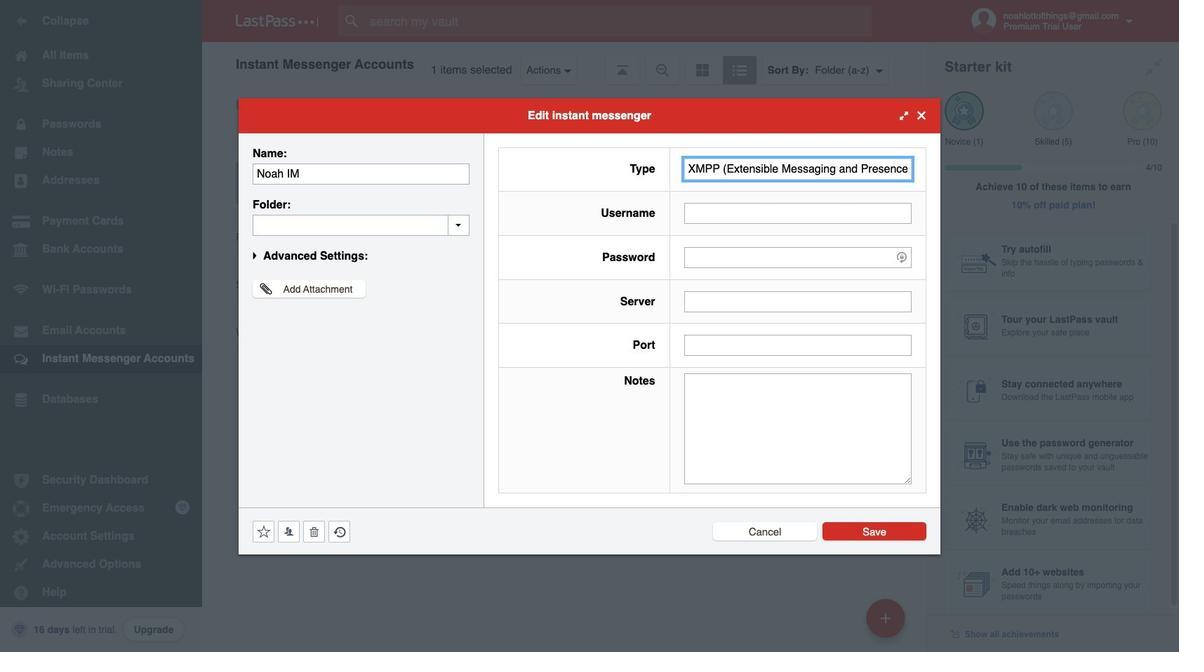 Task type: describe. For each thing, give the bounding box(es) containing it.
vault options navigation
[[202, 42, 928, 84]]

Search search field
[[338, 6, 899, 36]]



Task type: locate. For each thing, give the bounding box(es) containing it.
dialog
[[239, 98, 940, 554]]

None text field
[[684, 159, 912, 180], [253, 214, 470, 235], [684, 335, 912, 356], [684, 159, 912, 180], [253, 214, 470, 235], [684, 335, 912, 356]]

None text field
[[253, 163, 470, 184], [684, 203, 912, 224], [684, 291, 912, 312], [684, 373, 912, 484], [253, 163, 470, 184], [684, 203, 912, 224], [684, 291, 912, 312], [684, 373, 912, 484]]

new item navigation
[[861, 594, 914, 652]]

None password field
[[684, 247, 912, 268]]

main navigation navigation
[[0, 0, 202, 652]]

search my vault text field
[[338, 6, 899, 36]]

lastpass image
[[236, 15, 319, 27]]

new item image
[[881, 613, 891, 623]]



